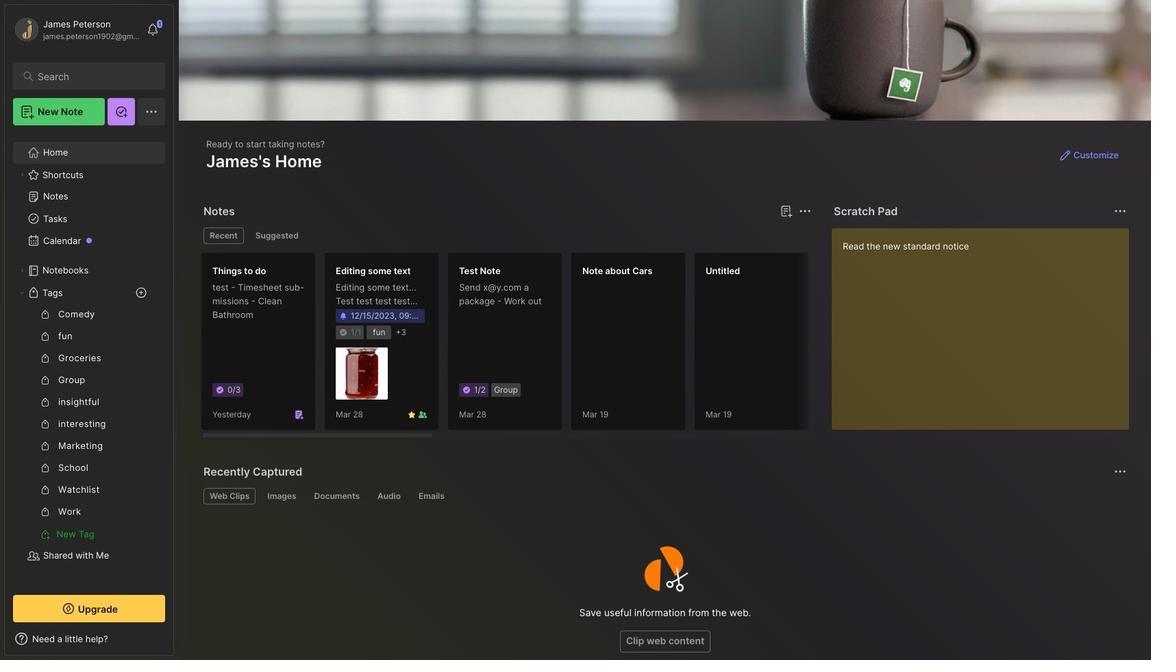 Task type: locate. For each thing, give the bounding box(es) containing it.
1 vertical spatial more actions image
[[1113, 463, 1129, 480]]

Start writing… text field
[[843, 228, 1129, 419]]

tab list
[[204, 228, 810, 244], [204, 488, 1125, 505]]

expand notebooks image
[[18, 267, 26, 275]]

tab
[[204, 228, 244, 244], [249, 228, 305, 244], [204, 488, 256, 505], [261, 488, 303, 505], [308, 488, 366, 505], [372, 488, 407, 505], [413, 488, 451, 505]]

Search text field
[[38, 70, 153, 83]]

tree
[[5, 134, 173, 597]]

row group
[[201, 252, 1152, 439]]

more actions image
[[1113, 203, 1129, 219], [1113, 463, 1129, 480]]

group inside main element
[[13, 304, 157, 545]]

expand tags image
[[18, 289, 26, 297]]

1 vertical spatial tab list
[[204, 488, 1125, 505]]

More actions field
[[796, 202, 815, 221], [1111, 202, 1131, 221], [1111, 462, 1131, 481]]

group
[[13, 304, 157, 545]]

0 vertical spatial tab list
[[204, 228, 810, 244]]

0 vertical spatial more actions image
[[1113, 203, 1129, 219]]

2 tab list from the top
[[204, 488, 1125, 505]]

None search field
[[38, 68, 153, 84]]



Task type: vqa. For each thing, say whether or not it's contained in the screenshot.
the topmost 4
no



Task type: describe. For each thing, give the bounding box(es) containing it.
2 more actions image from the top
[[1113, 463, 1129, 480]]

more actions image
[[797, 203, 814, 219]]

click to collapse image
[[173, 635, 183, 651]]

WHAT'S NEW field
[[5, 628, 173, 650]]

thumbnail image
[[336, 348, 388, 400]]

tree inside main element
[[5, 134, 173, 597]]

main element
[[0, 0, 178, 660]]

1 more actions image from the top
[[1113, 203, 1129, 219]]

1 tab list from the top
[[204, 228, 810, 244]]

none search field inside main element
[[38, 68, 153, 84]]

Account field
[[13, 16, 140, 43]]



